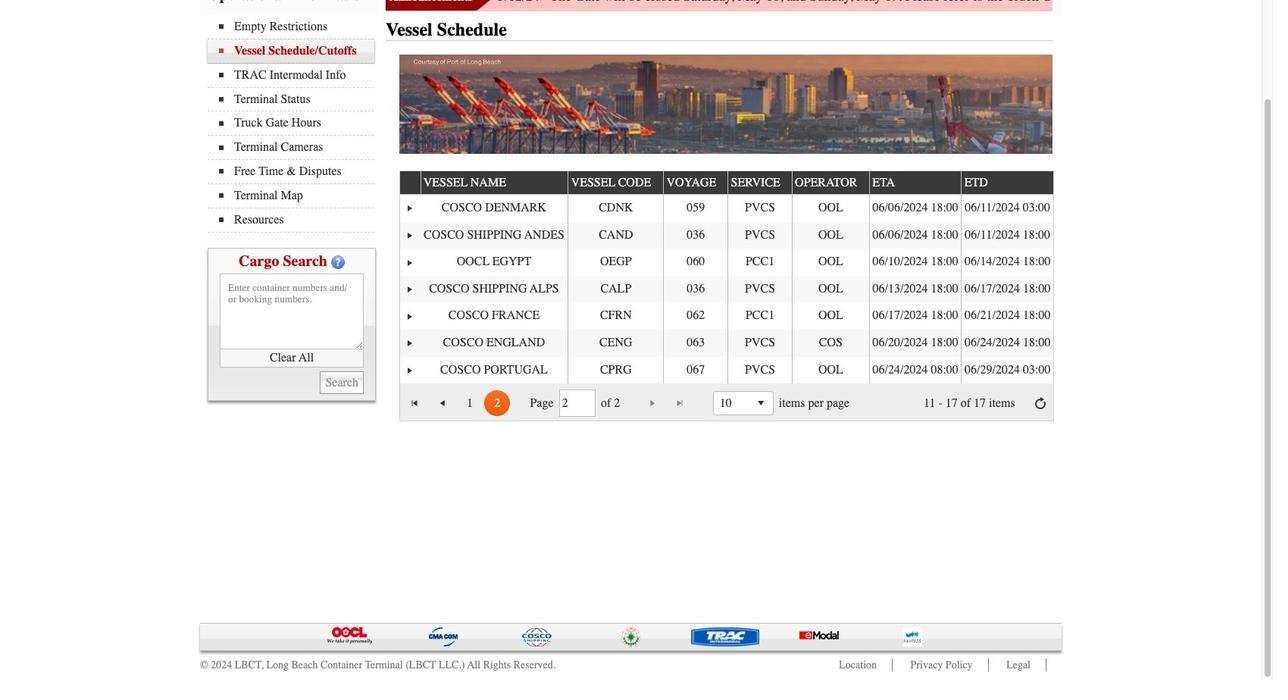 Task type: vqa. For each thing, say whether or not it's contained in the screenshot.
Numbers
no



Task type: describe. For each thing, give the bounding box(es) containing it.
Page 2 field
[[562, 393, 593, 414]]

page navigation, page 2 of 2 application
[[400, 384, 1054, 421]]

4 row from the top
[[400, 249, 1054, 276]]

5 row from the top
[[400, 276, 1054, 303]]

go to the first page image
[[409, 397, 421, 410]]

refresh image
[[1035, 397, 1047, 410]]

1 row from the top
[[400, 170, 1055, 195]]

3 row from the top
[[400, 222, 1054, 249]]

6 row from the top
[[400, 303, 1054, 330]]

Enter container numbers and/ or booking numbers.  text field
[[220, 273, 364, 349]]



Task type: locate. For each thing, give the bounding box(es) containing it.
column header inside row
[[400, 171, 420, 195]]

row
[[400, 170, 1055, 195], [400, 195, 1054, 222], [400, 222, 1054, 249], [400, 249, 1054, 276], [400, 276, 1054, 303], [400, 303, 1054, 330], [400, 330, 1054, 357], [400, 357, 1054, 384]]

row group
[[400, 195, 1054, 384]]

tree grid
[[400, 170, 1055, 384]]

None submit
[[320, 371, 364, 394]]

2 row from the top
[[400, 195, 1054, 222]]

8 row from the top
[[400, 357, 1054, 384]]

go to the previous page image
[[437, 397, 449, 410]]

menu bar
[[208, 15, 382, 232]]

column header
[[400, 171, 420, 195]]

cell
[[400, 195, 420, 222], [420, 195, 568, 222], [568, 195, 664, 222], [664, 195, 728, 222], [728, 195, 792, 222], [792, 195, 870, 222], [870, 195, 962, 222], [962, 195, 1054, 222], [400, 222, 420, 249], [420, 222, 568, 249], [568, 222, 664, 249], [664, 222, 728, 249], [728, 222, 792, 249], [792, 222, 870, 249], [870, 222, 962, 249], [962, 222, 1054, 249], [400, 249, 420, 276], [420, 249, 568, 276], [568, 249, 664, 276], [664, 249, 728, 276], [728, 249, 792, 276], [792, 249, 870, 276], [870, 249, 962, 276], [962, 249, 1054, 276], [400, 276, 420, 303], [420, 276, 568, 303], [568, 276, 664, 303], [664, 276, 728, 303], [728, 276, 792, 303], [792, 276, 870, 303], [870, 276, 962, 303], [962, 276, 1054, 303], [400, 303, 420, 330], [420, 303, 568, 330], [568, 303, 664, 330], [664, 303, 728, 330], [728, 303, 792, 330], [792, 303, 870, 330], [870, 303, 962, 330], [962, 303, 1054, 330], [400, 330, 420, 357], [420, 330, 568, 357], [568, 330, 664, 357], [664, 330, 728, 357], [728, 330, 792, 357], [792, 330, 870, 357], [870, 330, 962, 357], [962, 330, 1054, 357], [400, 357, 420, 384], [420, 357, 568, 384], [568, 357, 664, 384], [664, 357, 728, 384], [728, 357, 792, 384], [792, 357, 870, 384], [870, 357, 962, 384], [962, 357, 1054, 384]]

7 row from the top
[[400, 330, 1054, 357]]



